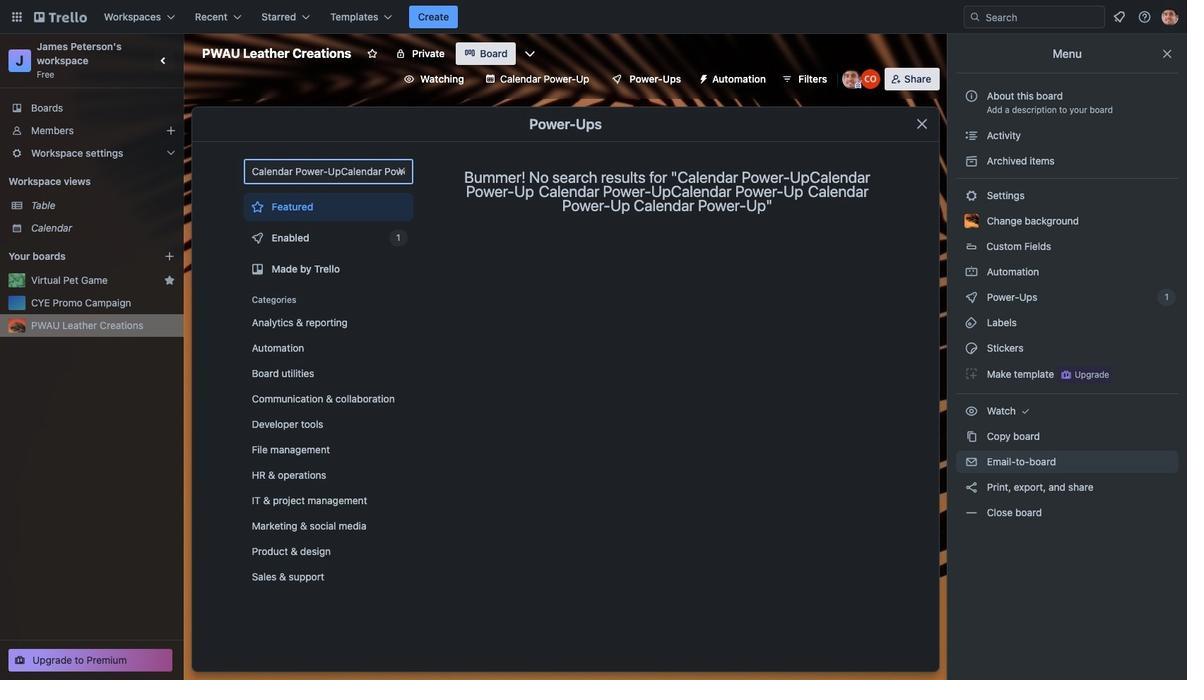 Task type: describe. For each thing, give the bounding box(es) containing it.
search image
[[970, 11, 981, 23]]

6 sm image from the top
[[965, 430, 979, 444]]

add board image
[[164, 251, 175, 262]]

9 sm image from the top
[[965, 506, 979, 520]]

Search field
[[964, 6, 1106, 28]]

your boards with 3 items element
[[8, 248, 143, 265]]

open information menu image
[[1138, 10, 1153, 24]]

5 sm image from the top
[[965, 404, 979, 419]]

primary element
[[0, 0, 1188, 34]]

back to home image
[[34, 6, 87, 28]]

4 sm image from the top
[[965, 367, 979, 381]]

1 sm image from the top
[[965, 129, 979, 143]]

workspace navigation collapse icon image
[[154, 51, 174, 71]]

james peterson (jamespeterson93) image
[[843, 69, 863, 89]]



Task type: vqa. For each thing, say whether or not it's contained in the screenshot.
add icon
no



Task type: locate. For each thing, give the bounding box(es) containing it.
this member is an admin of this board. image
[[855, 83, 862, 89]]

0 notifications image
[[1112, 8, 1129, 25]]

7 sm image from the top
[[965, 455, 979, 470]]

christina overa (christinaovera) image
[[861, 69, 881, 89]]

starred icon image
[[164, 275, 175, 286]]

2 sm image from the top
[[965, 154, 979, 168]]

3 sm image from the top
[[965, 291, 979, 305]]

sm image
[[965, 129, 979, 143], [965, 154, 979, 168], [965, 291, 979, 305], [965, 367, 979, 381], [965, 404, 979, 419], [965, 430, 979, 444], [965, 455, 979, 470], [965, 481, 979, 495], [965, 506, 979, 520]]

james peterson (jamespeterson93) image
[[1162, 8, 1179, 25]]

customize views image
[[524, 47, 538, 61]]

8 sm image from the top
[[965, 481, 979, 495]]

star or unstar board image
[[367, 48, 378, 59]]

Board name text field
[[195, 42, 359, 65]]

Search text field
[[244, 159, 413, 185]]

sm image
[[693, 68, 713, 88], [965, 189, 979, 203], [965, 265, 979, 279], [965, 316, 979, 330], [965, 342, 979, 356], [1019, 404, 1033, 419]]



